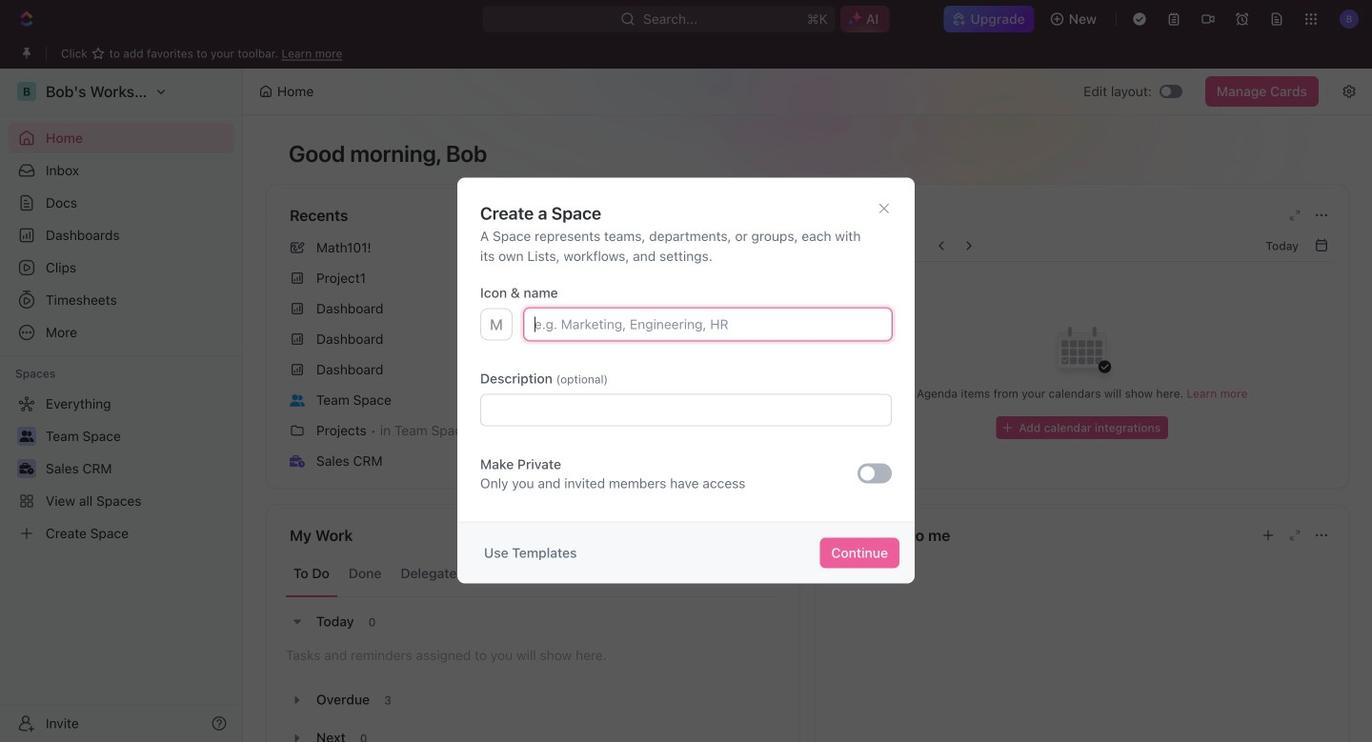 Task type: locate. For each thing, give the bounding box(es) containing it.
tree
[[8, 389, 234, 549]]

sidebar navigation
[[0, 69, 243, 743]]

business time image
[[290, 455, 305, 468]]

dialog
[[458, 178, 915, 584]]

tab list
[[286, 551, 780, 598]]

user group image
[[290, 394, 305, 407]]

None field
[[480, 394, 892, 427]]



Task type: describe. For each thing, give the bounding box(es) containing it.
tree inside sidebar navigation
[[8, 389, 234, 549]]

e.g. Marketing, Engineering, HR field
[[524, 308, 892, 341]]



Task type: vqa. For each thing, say whether or not it's contained in the screenshot.
field
yes



